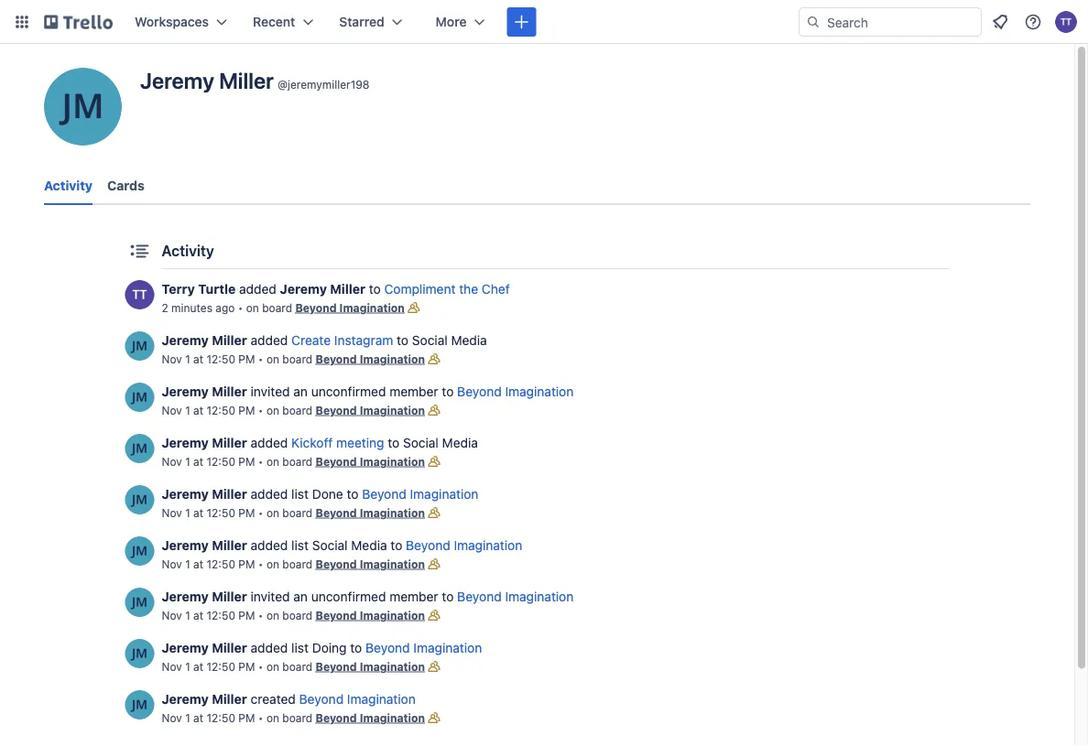 Task type: locate. For each thing, give the bounding box(es) containing it.
done
[[312, 487, 343, 502]]

0 vertical spatial activity
[[44, 178, 93, 193]]

all members of the workspace can see and edit this board. image
[[405, 299, 423, 317], [425, 401, 443, 420], [425, 453, 443, 471], [425, 504, 443, 522], [425, 607, 443, 625], [425, 709, 443, 727]]

1 an from the top
[[293, 384, 308, 399]]

nov 1 at 12:50 pm • on board beyond imagination up jeremy miller created beyond imagination
[[162, 661, 425, 673]]

meeting
[[336, 436, 384, 451]]

nov
[[162, 353, 182, 366], [162, 404, 182, 417], [162, 455, 182, 468], [162, 507, 182, 519], [162, 558, 182, 571], [162, 609, 182, 622], [162, 661, 182, 673], [162, 712, 182, 725]]

list for social
[[292, 538, 309, 553]]

5 nov 1 at 12:50 pm • on board beyond imagination from the top
[[162, 558, 425, 571]]

added down 2 minutes ago • on board beyond imagination
[[251, 333, 288, 348]]

1
[[185, 353, 190, 366], [185, 404, 190, 417], [185, 455, 190, 468], [185, 507, 190, 519], [185, 558, 190, 571], [185, 609, 190, 622], [185, 661, 190, 673], [185, 712, 190, 725]]

unconfirmed down create instagram link
[[311, 384, 386, 399]]

6 1 from the top
[[185, 609, 190, 622]]

jeremy miller (jeremymiller198) image for added list social media to
[[125, 537, 154, 566]]

nov 1 at 12:50 pm • on board beyond imagination down create
[[162, 353, 425, 366]]

cards
[[107, 178, 145, 193]]

jeremy miller added create instagram to social media
[[162, 333, 487, 348]]

on right ago
[[246, 301, 259, 314]]

2 list from the top
[[292, 538, 309, 553]]

4 pm from the top
[[239, 507, 255, 519]]

nov 1 at 12:50 pm • on board beyond imagination
[[162, 353, 425, 366], [162, 404, 425, 417], [162, 455, 425, 468], [162, 507, 425, 519], [162, 558, 425, 571], [162, 609, 425, 622], [162, 661, 425, 673], [162, 712, 425, 725]]

terry turtle (terryturtle) image
[[1055, 11, 1077, 33]]

0 vertical spatial invited
[[251, 384, 290, 399]]

1 vertical spatial member
[[390, 590, 439, 605]]

12:50 for added list doing to jeremy miller (jeremymiller198) image
[[207, 661, 235, 673]]

social down compliment
[[412, 333, 448, 348]]

invited
[[251, 384, 290, 399], [251, 590, 290, 605]]

on up created
[[266, 661, 279, 673]]

at
[[193, 353, 203, 366], [193, 404, 203, 417], [193, 455, 203, 468], [193, 507, 203, 519], [193, 558, 203, 571], [193, 609, 203, 622], [193, 661, 203, 673], [193, 712, 203, 725]]

2 vertical spatial all members of the workspace can see and edit this board. image
[[425, 658, 443, 676]]

1 vertical spatial media
[[442, 436, 478, 451]]

added for instagram
[[251, 333, 288, 348]]

3 all members of the workspace can see and edit this board. image from the top
[[425, 658, 443, 676]]

on down 2 minutes ago • on board beyond imagination
[[266, 353, 279, 366]]

jeremy miller added list done to beyond imagination
[[162, 487, 479, 502]]

nov 1 at 12:50 pm • on board beyond imagination up kickoff on the bottom left
[[162, 404, 425, 417]]

5 nov from the top
[[162, 558, 182, 571]]

0 vertical spatial social
[[412, 333, 448, 348]]

list left doing on the left bottom of the page
[[292, 641, 309, 656]]

jeremy miller invited an unconfirmed member to beyond imagination
[[162, 384, 574, 399], [162, 590, 574, 605]]

0 vertical spatial an
[[293, 384, 308, 399]]

2 jeremy miller invited an unconfirmed member to beyond imagination from the top
[[162, 590, 574, 605]]

4 nov 1 at 12:50 pm • on board beyond imagination from the top
[[162, 507, 425, 519]]

• up created
[[258, 661, 263, 673]]

jeremy miller invited an unconfirmed member to beyond imagination down instagram in the left top of the page
[[162, 384, 574, 399]]

0 vertical spatial all members of the workspace can see and edit this board. image
[[425, 350, 443, 368]]

2
[[162, 301, 168, 314]]

nov 1 at 12:50 pm • on board beyond imagination up the jeremy miller added list doing to beyond imagination
[[162, 609, 425, 622]]

board up kickoff on the bottom left
[[282, 404, 313, 417]]

all members of the workspace can see and edit this board. image
[[425, 350, 443, 368], [425, 555, 443, 574], [425, 658, 443, 676]]

an up the jeremy miller added list doing to beyond imagination
[[293, 590, 308, 605]]

7 pm from the top
[[239, 661, 255, 673]]

added left done
[[251, 487, 288, 502]]

list left done
[[292, 487, 309, 502]]

instagram
[[334, 333, 393, 348]]

jeremy miller (jeremymiller198) image for added list done to
[[125, 486, 154, 515]]

3 list from the top
[[292, 641, 309, 656]]

8 nov 1 at 12:50 pm • on board beyond imagination from the top
[[162, 712, 425, 725]]

1 member from the top
[[390, 384, 439, 399]]

2 jeremy miller (jeremymiller198) image from the top
[[125, 383, 154, 412]]

social down done
[[312, 538, 348, 553]]

jeremy miller invited an unconfirmed member to beyond imagination down jeremy miller added list social media to beyond imagination
[[162, 590, 574, 605]]

1 vertical spatial activity
[[162, 242, 214, 260]]

5 pm from the top
[[239, 558, 255, 571]]

jeremy
[[140, 68, 214, 93], [280, 282, 327, 297], [162, 333, 209, 348], [162, 384, 209, 399], [162, 436, 209, 451], [162, 487, 209, 502], [162, 538, 209, 553], [162, 590, 209, 605], [162, 641, 209, 656], [162, 692, 209, 707]]

5 12:50 from the top
[[207, 558, 235, 571]]

12:50 for added list done to jeremy miller (jeremymiller198) image
[[207, 507, 235, 519]]

added down jeremy miller added list done to beyond imagination
[[251, 538, 288, 553]]

miller
[[219, 68, 274, 93], [330, 282, 366, 297], [212, 333, 247, 348], [212, 384, 247, 399], [212, 436, 247, 451], [212, 487, 247, 502], [212, 538, 247, 553], [212, 590, 247, 605], [212, 641, 247, 656], [212, 692, 247, 707]]

turtle
[[198, 282, 236, 297]]

an down create
[[293, 384, 308, 399]]

social
[[412, 333, 448, 348], [403, 436, 439, 451], [312, 538, 348, 553]]

6 at from the top
[[193, 609, 203, 622]]

beyond
[[295, 301, 337, 314], [316, 353, 357, 366], [457, 384, 502, 399], [316, 404, 357, 417], [316, 455, 357, 468], [362, 487, 407, 502], [316, 507, 357, 519], [406, 538, 450, 553], [316, 558, 357, 571], [457, 590, 502, 605], [316, 609, 357, 622], [366, 641, 410, 656], [316, 661, 357, 673], [299, 692, 344, 707], [316, 712, 357, 725]]

1 vertical spatial list
[[292, 538, 309, 553]]

board down jeremy miller added list social media to beyond imagination
[[282, 558, 313, 571]]

activity up terry
[[162, 242, 214, 260]]

3 nov 1 at 12:50 pm • on board beyond imagination from the top
[[162, 455, 425, 468]]

1 vertical spatial all members of the workspace can see and edit this board. image
[[425, 555, 443, 574]]

added
[[239, 282, 277, 297], [251, 333, 288, 348], [251, 436, 288, 451], [251, 487, 288, 502], [251, 538, 288, 553], [251, 641, 288, 656]]

2 nov 1 at 12:50 pm link from the top
[[162, 455, 255, 468]]

activity left cards at the top left of page
[[44, 178, 93, 193]]

imagination
[[340, 301, 405, 314], [360, 353, 425, 366], [505, 384, 574, 399], [360, 404, 425, 417], [360, 455, 425, 468], [410, 487, 479, 502], [360, 507, 425, 519], [454, 538, 523, 553], [360, 558, 425, 571], [505, 590, 574, 605], [360, 609, 425, 622], [414, 641, 482, 656], [360, 661, 425, 673], [347, 692, 416, 707], [360, 712, 425, 725]]

1 vertical spatial social
[[403, 436, 439, 451]]

3 jeremy miller (jeremymiller198) image from the top
[[125, 537, 154, 566]]

6 nov 1 at 12:50 pm • on board beyond imagination from the top
[[162, 609, 425, 622]]

1 vertical spatial unconfirmed
[[311, 590, 386, 605]]

jeremy miller image
[[44, 68, 122, 146]]

unconfirmed for 3rd jeremy miller (jeremymiller198) icon from the bottom of the page
[[311, 384, 386, 399]]

to
[[369, 282, 381, 297], [397, 333, 409, 348], [442, 384, 454, 399], [388, 436, 400, 451], [347, 487, 359, 502], [391, 538, 403, 553], [442, 590, 454, 605], [350, 641, 362, 656]]

all members of the workspace can see and edit this board. image for added list done to jeremy miller (jeremymiller198) image
[[425, 504, 443, 522]]

added up 2 minutes ago • on board beyond imagination
[[239, 282, 277, 297]]

12:50 for jeremy miller (jeremymiller198) image for added
[[207, 455, 235, 468]]

12:50 for jeremy miller (jeremymiller198) image related to added list social media to
[[207, 558, 235, 571]]

social for meeting
[[403, 436, 439, 451]]

8 at from the top
[[193, 712, 203, 725]]

more button
[[425, 7, 496, 37]]

chef
[[482, 282, 510, 297]]

on
[[246, 301, 259, 314], [266, 353, 279, 366], [266, 404, 279, 417], [266, 455, 279, 468], [266, 507, 279, 519], [266, 558, 279, 571], [266, 609, 279, 622], [266, 661, 279, 673], [266, 712, 279, 725]]

member
[[390, 384, 439, 399], [390, 590, 439, 605]]

• up the jeremy miller added list doing to beyond imagination
[[258, 609, 263, 622]]

pm
[[239, 353, 255, 366], [239, 404, 255, 417], [239, 455, 255, 468], [239, 507, 255, 519], [239, 558, 255, 571], [239, 609, 255, 622], [239, 661, 255, 673], [239, 712, 255, 725]]

2 nov 1 at 12:50 pm • on board beyond imagination from the top
[[162, 404, 425, 417]]

•
[[238, 301, 243, 314], [258, 353, 263, 366], [258, 404, 263, 417], [258, 455, 263, 468], [258, 507, 263, 519], [258, 558, 263, 571], [258, 609, 263, 622], [258, 661, 263, 673], [258, 712, 263, 725]]

0 vertical spatial media
[[451, 333, 487, 348]]

1 list from the top
[[292, 487, 309, 502]]

nov 1 at 12:50 pm • on board beyond imagination down jeremy miller created beyond imagination
[[162, 712, 425, 725]]

added for done
[[251, 487, 288, 502]]

4 jeremy miller (jeremymiller198) image from the top
[[125, 639, 154, 669]]

• down jeremy miller added list social media to beyond imagination
[[258, 558, 263, 571]]

2 all members of the workspace can see and edit this board. image from the top
[[425, 555, 443, 574]]

7 nov 1 at 12:50 pm • on board beyond imagination from the top
[[162, 661, 425, 673]]

1 12:50 from the top
[[207, 353, 235, 366]]

beyond imagination link
[[295, 301, 405, 314], [316, 353, 425, 366], [457, 384, 574, 399], [316, 404, 425, 417], [316, 455, 425, 468], [362, 487, 479, 502], [316, 507, 425, 519], [406, 538, 523, 553], [316, 558, 425, 571], [457, 590, 574, 605], [316, 609, 425, 622], [366, 641, 482, 656], [316, 661, 425, 673], [299, 692, 416, 707], [316, 712, 425, 725]]

1 vertical spatial jeremy miller invited an unconfirmed member to beyond imagination
[[162, 590, 574, 605]]

nov 1 at 12:50 pm link
[[162, 353, 255, 366], [162, 455, 255, 468]]

nov 1 at 12:50 pm • on board beyond imagination for jeremy miller (jeremymiller198) image for added
[[162, 455, 425, 468]]

7 1 from the top
[[185, 661, 190, 673]]

nov 1 at 12:50 pm • on board beyond imagination for fourth jeremy miller (jeremymiller198) icon from the bottom of the page
[[162, 353, 425, 366]]

activity
[[44, 178, 93, 193], [162, 242, 214, 260]]

media for jeremy miller added kickoff meeting to social media
[[442, 436, 478, 451]]

2 vertical spatial media
[[351, 538, 387, 553]]

more
[[436, 14, 467, 29]]

terry turtle (terryturtle) image
[[125, 280, 154, 310]]

board down jeremy miller added list done to beyond imagination
[[282, 507, 313, 519]]

member down instagram in the left top of the page
[[390, 384, 439, 399]]

all members of the workspace can see and edit this board. image for jeremy miller added list doing to beyond imagination
[[425, 658, 443, 676]]

invited up jeremy miller added kickoff meeting to social media
[[251, 384, 290, 399]]

workspaces
[[135, 14, 209, 29]]

1 1 from the top
[[185, 353, 190, 366]]

social right meeting
[[403, 436, 439, 451]]

all members of the workspace can see and edit this board. image for 3rd jeremy miller (jeremymiller198) icon from the bottom of the page
[[425, 401, 443, 420]]

2 at from the top
[[193, 404, 203, 417]]

0 vertical spatial list
[[292, 487, 309, 502]]

1 vertical spatial invited
[[251, 590, 290, 605]]

invited up the jeremy miller added list doing to beyond imagination
[[251, 590, 290, 605]]

1 jeremy miller (jeremymiller198) image from the top
[[125, 434, 154, 464]]

nov 1 at 12:50 pm • on board beyond imagination down jeremy miller added list social media to beyond imagination
[[162, 558, 425, 571]]

on down jeremy miller added kickoff meeting to social media
[[266, 455, 279, 468]]

1 invited from the top
[[251, 384, 290, 399]]

jeremy miller added list doing to beyond imagination
[[162, 641, 482, 656]]

added for social
[[251, 538, 288, 553]]

0 vertical spatial nov 1 at 12:50 pm link
[[162, 353, 255, 366]]

2 jeremy miller (jeremymiller198) image from the top
[[125, 486, 154, 515]]

all members of the workspace can see and edit this board. image for first jeremy miller (jeremymiller198) icon from the bottom of the page
[[425, 709, 443, 727]]

nov 1 at 12:50 pm • on board beyond imagination down kickoff on the bottom left
[[162, 455, 425, 468]]

2 pm from the top
[[239, 404, 255, 417]]

board up the jeremy miller added list doing to beyond imagination
[[282, 609, 313, 622]]

2 member from the top
[[390, 590, 439, 605]]

0 vertical spatial jeremy miller invited an unconfirmed member to beyond imagination
[[162, 384, 574, 399]]

starred
[[339, 14, 385, 29]]

1 vertical spatial an
[[293, 590, 308, 605]]

unconfirmed down jeremy miller added list social media to beyond imagination
[[311, 590, 386, 605]]

5 1 from the top
[[185, 558, 190, 571]]

added left kickoff on the bottom left
[[251, 436, 288, 451]]

0 vertical spatial unconfirmed
[[311, 384, 386, 399]]

board down the jeremy miller added list doing to beyond imagination
[[282, 661, 313, 673]]

list
[[292, 487, 309, 502], [292, 538, 309, 553], [292, 641, 309, 656]]

on down jeremy miller added list social media to beyond imagination
[[266, 558, 279, 571]]

compliment
[[384, 282, 456, 297]]

an
[[293, 384, 308, 399], [293, 590, 308, 605]]

6 12:50 from the top
[[207, 609, 235, 622]]

terry
[[162, 282, 195, 297]]

jeremy miller (jeremymiller198) image
[[125, 332, 154, 361], [125, 383, 154, 412], [125, 588, 154, 617], [125, 691, 154, 720]]

7 12:50 from the top
[[207, 661, 235, 673]]

2 vertical spatial list
[[292, 641, 309, 656]]

1 nov 1 at 12:50 pm • on board beyond imagination from the top
[[162, 353, 425, 366]]

media
[[451, 333, 487, 348], [442, 436, 478, 451], [351, 538, 387, 553]]

ago
[[216, 301, 235, 314]]

8 pm from the top
[[239, 712, 255, 725]]

nov 1 at 12:50 pm • on board beyond imagination down jeremy miller added list done to beyond imagination
[[162, 507, 425, 519]]

terry turtle added jeremy miller to compliment the chef
[[162, 282, 510, 297]]

1 horizontal spatial activity
[[162, 242, 214, 260]]

unconfirmed
[[311, 384, 386, 399], [311, 590, 386, 605]]

8 12:50 from the top
[[207, 712, 235, 725]]

jeremy miller created beyond imagination
[[162, 692, 416, 707]]

2 1 from the top
[[185, 404, 190, 417]]

12:50
[[207, 353, 235, 366], [207, 404, 235, 417], [207, 455, 235, 468], [207, 507, 235, 519], [207, 558, 235, 571], [207, 609, 235, 622], [207, 661, 235, 673], [207, 712, 235, 725]]

0 notifications image
[[989, 11, 1011, 33]]

list down jeremy miller added list done to beyond imagination
[[292, 538, 309, 553]]

2 12:50 from the top
[[207, 404, 235, 417]]

4 12:50 from the top
[[207, 507, 235, 519]]

starred button
[[328, 7, 414, 37]]

1 unconfirmed from the top
[[311, 384, 386, 399]]

member down jeremy miller added list social media to beyond imagination
[[390, 590, 439, 605]]

jeremy miller added list social media to beyond imagination
[[162, 538, 523, 553]]

jeremy miller (jeremymiller198) image
[[125, 434, 154, 464], [125, 486, 154, 515], [125, 537, 154, 566], [125, 639, 154, 669]]

1 vertical spatial nov 1 at 12:50 pm link
[[162, 455, 255, 468]]

board
[[262, 301, 292, 314], [282, 353, 313, 366], [282, 404, 313, 417], [282, 455, 313, 468], [282, 507, 313, 519], [282, 558, 313, 571], [282, 609, 313, 622], [282, 661, 313, 673], [282, 712, 313, 725]]

on down jeremy miller added list done to beyond imagination
[[266, 507, 279, 519]]

primary element
[[0, 0, 1088, 44]]

0 vertical spatial member
[[390, 384, 439, 399]]

1 nov 1 at 12:50 pm link from the top
[[162, 353, 255, 366]]

list for doing
[[292, 641, 309, 656]]

3 12:50 from the top
[[207, 455, 235, 468]]

1 all members of the workspace can see and edit this board. image from the top
[[425, 350, 443, 368]]

4 jeremy miller (jeremymiller198) image from the top
[[125, 691, 154, 720]]

nov 1 at 12:50 pm • on board beyond imagination for 3rd jeremy miller (jeremymiller198) icon from the top
[[162, 609, 425, 622]]

added up created
[[251, 641, 288, 656]]

2 unconfirmed from the top
[[311, 590, 386, 605]]



Task type: vqa. For each thing, say whether or not it's contained in the screenshot.
your
no



Task type: describe. For each thing, give the bounding box(es) containing it.
unconfirmed for 3rd jeremy miller (jeremymiller198) icon from the top
[[311, 590, 386, 605]]

2 minutes ago • on board beyond imagination
[[162, 301, 405, 314]]

3 nov from the top
[[162, 455, 182, 468]]

nov 1 at 12:50 pm • on board beyond imagination for first jeremy miller (jeremymiller198) icon from the bottom of the page
[[162, 712, 425, 725]]

all members of the workspace can see and edit this board. image for jeremy miller added list social media to beyond imagination
[[425, 555, 443, 574]]

all members of the workspace can see and edit this board. image for to social media
[[425, 350, 443, 368]]

2 an from the top
[[293, 590, 308, 605]]

nov 1 at 12:50 pm • on board beyond imagination for 3rd jeremy miller (jeremymiller198) icon from the bottom of the page
[[162, 404, 425, 417]]

nov 1 at 12:50 pm link for jeremy miller added kickoff meeting to social media
[[162, 455, 255, 468]]

created
[[251, 692, 296, 707]]

3 1 from the top
[[185, 455, 190, 468]]

• down jeremy miller added list done to beyond imagination
[[258, 507, 263, 519]]

6 pm from the top
[[239, 609, 255, 622]]

doing
[[312, 641, 347, 656]]

2 nov from the top
[[162, 404, 182, 417]]

jeremy miller @jeremymiller198
[[140, 68, 370, 93]]

• right ago
[[238, 301, 243, 314]]

4 at from the top
[[193, 507, 203, 519]]

• down jeremy miller added kickoff meeting to social media
[[258, 455, 263, 468]]

media for jeremy miller added create instagram to social media
[[451, 333, 487, 348]]

activity link
[[44, 169, 93, 205]]

0 horizontal spatial activity
[[44, 178, 93, 193]]

3 at from the top
[[193, 455, 203, 468]]

recent
[[253, 14, 295, 29]]

1 pm from the top
[[239, 353, 255, 366]]

added for meeting
[[251, 436, 288, 451]]

1 jeremy miller invited an unconfirmed member to beyond imagination from the top
[[162, 384, 574, 399]]

cards link
[[107, 169, 145, 202]]

2 vertical spatial social
[[312, 538, 348, 553]]

on down created
[[266, 712, 279, 725]]

search image
[[806, 15, 821, 29]]

6 nov from the top
[[162, 609, 182, 622]]

added for doing
[[251, 641, 288, 656]]

12:50 for first jeremy miller (jeremymiller198) icon from the bottom of the page
[[207, 712, 235, 725]]

5 at from the top
[[193, 558, 203, 571]]

8 1 from the top
[[185, 712, 190, 725]]

board up create
[[262, 301, 292, 314]]

8 nov from the top
[[162, 712, 182, 725]]

jeremy miller (jeremymiller198) image for added
[[125, 434, 154, 464]]

recent button
[[242, 7, 325, 37]]

the
[[459, 282, 478, 297]]

nov 1 at 12:50 pm link for jeremy miller added create instagram to social media
[[162, 353, 255, 366]]

12:50 for fourth jeremy miller (jeremymiller198) icon from the bottom of the page
[[207, 353, 235, 366]]

kickoff
[[292, 436, 333, 451]]

create board or workspace image
[[513, 13, 531, 31]]

minutes
[[171, 301, 212, 314]]

all members of the workspace can see and edit this board. image for 3rd jeremy miller (jeremymiller198) icon from the top
[[425, 607, 443, 625]]

social for instagram
[[412, 333, 448, 348]]

board down create
[[282, 353, 313, 366]]

• up jeremy miller added kickoff meeting to social media
[[258, 404, 263, 417]]

nov 1 at 12:50 pm • on board beyond imagination for added list done to jeremy miller (jeremymiller198) image
[[162, 507, 425, 519]]

list for done
[[292, 487, 309, 502]]

create instagram link
[[292, 333, 393, 348]]

3 jeremy miller (jeremymiller198) image from the top
[[125, 588, 154, 617]]

on up the jeremy miller added list doing to beyond imagination
[[266, 609, 279, 622]]

• down created
[[258, 712, 263, 725]]

1 at from the top
[[193, 353, 203, 366]]

added for miller
[[239, 282, 277, 297]]

1 nov from the top
[[162, 353, 182, 366]]

@jeremymiller198
[[278, 78, 370, 91]]

jeremy miller added kickoff meeting to social media
[[162, 436, 478, 451]]

12:50 for 3rd jeremy miller (jeremymiller198) icon from the top
[[207, 609, 235, 622]]

7 at from the top
[[193, 661, 203, 673]]

Search field
[[821, 8, 981, 36]]

3 pm from the top
[[239, 455, 255, 468]]

all members of the workspace can see and edit this board. image for jeremy miller (jeremymiller198) image for added
[[425, 453, 443, 471]]

create
[[292, 333, 331, 348]]

1 jeremy miller (jeremymiller198) image from the top
[[125, 332, 154, 361]]

12:50 for 3rd jeremy miller (jeremymiller198) icon from the bottom of the page
[[207, 404, 235, 417]]

2 minutes ago link
[[162, 301, 235, 314]]

• down 2 minutes ago • on board beyond imagination
[[258, 353, 263, 366]]

4 1 from the top
[[185, 507, 190, 519]]

back to home image
[[44, 7, 113, 37]]

all members of the workspace can see and edit this board. image for terry turtle (terryturtle) image
[[405, 299, 423, 317]]

2 invited from the top
[[251, 590, 290, 605]]

kickoff meeting link
[[292, 436, 384, 451]]

board down jeremy miller created beyond imagination
[[282, 712, 313, 725]]

4 nov from the top
[[162, 507, 182, 519]]

jeremy miller (jeremymiller198) image for added list doing to
[[125, 639, 154, 669]]

workspaces button
[[124, 7, 238, 37]]

nov 1 at 12:50 pm • on board beyond imagination for jeremy miller (jeremymiller198) image related to added list social media to
[[162, 558, 425, 571]]

board down kickoff on the bottom left
[[282, 455, 313, 468]]

nov 1 at 12:50 pm • on board beyond imagination for added list doing to jeremy miller (jeremymiller198) image
[[162, 661, 425, 673]]

open information menu image
[[1024, 13, 1043, 31]]

7 nov from the top
[[162, 661, 182, 673]]

compliment the chef link
[[384, 282, 510, 297]]

on up jeremy miller added kickoff meeting to social media
[[266, 404, 279, 417]]



